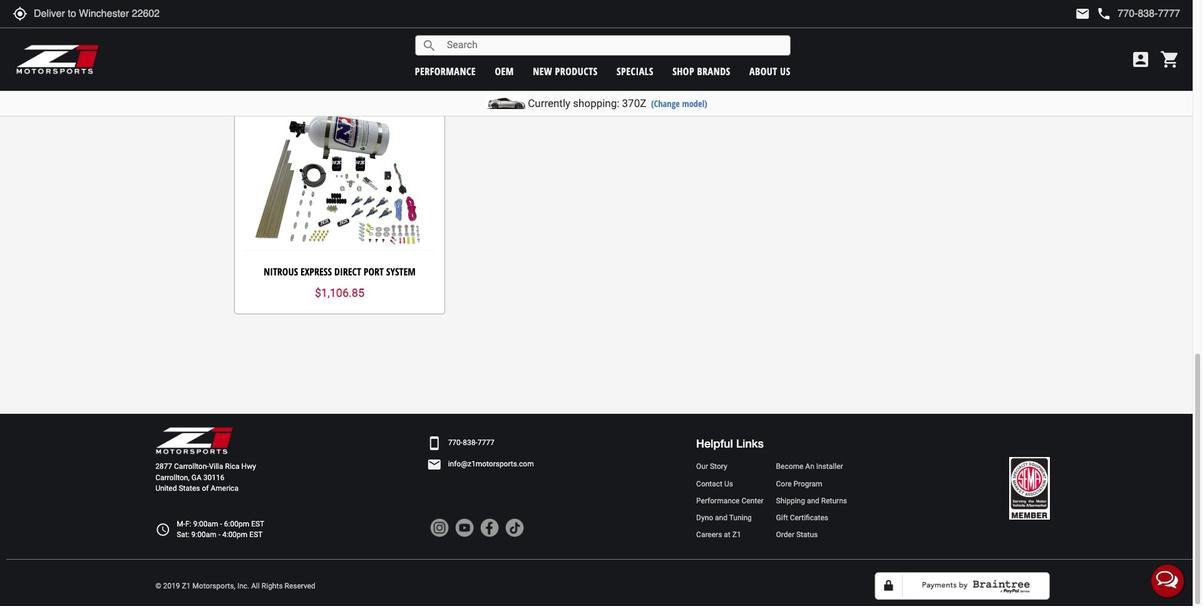 Task type: locate. For each thing, give the bounding box(es) containing it.
upgrade
[[392, 38, 428, 52], [606, 38, 642, 52]]

level
[[799, 38, 821, 52]]

f:
[[185, 520, 191, 528]]

performance for low
[[719, 38, 776, 52]]

performance up new
[[504, 38, 561, 52]]

©
[[155, 581, 161, 590]]

about us link
[[750, 64, 791, 78]]

snow performance dual nozzle upgrade
[[251, 38, 428, 52]]

9:00am right sat: at the left of page
[[191, 530, 216, 539]]

- left 4:00pm
[[218, 530, 220, 539]]

oem link
[[495, 64, 514, 78]]

0 vertical spatial us
[[780, 64, 791, 78]]

shopping_cart link
[[1157, 49, 1180, 70]]

z1 right at
[[732, 530, 741, 539]]

and down core program "link"
[[807, 496, 820, 505]]

america
[[211, 484, 239, 493]]

new products
[[533, 64, 598, 78]]

2019
[[163, 581, 180, 590]]

sema member logo image
[[1010, 457, 1050, 519]]

us for contact us
[[724, 479, 733, 488]]

0 horizontal spatial us
[[724, 479, 733, 488]]

installer
[[816, 462, 843, 471]]

tuning
[[729, 513, 752, 522]]

access_time m-f: 9:00am - 6:00pm est sat: 9:00am - 4:00pm est
[[155, 520, 264, 539]]

order status
[[776, 530, 818, 539]]

express
[[301, 265, 332, 279]]

7777
[[478, 439, 494, 447]]

performance
[[415, 64, 476, 78]]

core program
[[776, 479, 822, 488]]

specials link
[[617, 64, 654, 78]]

order
[[776, 530, 795, 539]]

and right dyno
[[715, 513, 728, 522]]

1 vertical spatial est
[[249, 530, 263, 539]]

hwy
[[241, 462, 256, 471]]

838-
[[463, 439, 478, 447]]

0 vertical spatial est
[[251, 520, 264, 528]]

smartphone
[[427, 436, 442, 451]]

us down our story link
[[724, 479, 733, 488]]

1 horizontal spatial z1
[[732, 530, 741, 539]]

0 vertical spatial z1
[[732, 530, 741, 539]]

snow for snow performance solenoid upgrade
[[477, 38, 501, 52]]

account_box
[[1131, 49, 1151, 70]]

performance left dual
[[278, 38, 335, 52]]

0 horizontal spatial z1
[[182, 581, 191, 590]]

performance for dual
[[278, 38, 335, 52]]

0 horizontal spatial snow
[[251, 38, 275, 52]]

currently
[[528, 97, 571, 110]]

-
[[220, 520, 222, 528], [218, 530, 220, 539]]

dual
[[338, 38, 358, 52]]

instagram link image
[[430, 519, 449, 537]]

upgrade right nozzle
[[392, 38, 428, 52]]

currently shopping: 370z (change model)
[[528, 97, 707, 110]]

snow
[[251, 38, 275, 52], [477, 38, 501, 52], [692, 38, 716, 52]]

shopping:
[[573, 97, 620, 110]]

2 snow from the left
[[477, 38, 501, 52]]

z1 inside careers at z1 link
[[732, 530, 741, 539]]

9:00am right f:
[[193, 520, 218, 528]]

reserved
[[285, 581, 316, 590]]

1 vertical spatial us
[[724, 479, 733, 488]]

us right about
[[780, 64, 791, 78]]

z1
[[732, 530, 741, 539], [182, 581, 191, 590]]

max number field
[[141, 17, 184, 37]]

est
[[251, 520, 264, 528], [249, 530, 263, 539]]

9:00am
[[193, 520, 218, 528], [191, 530, 216, 539]]

become
[[776, 462, 804, 471]]

motorsports,
[[192, 581, 235, 590]]

1 vertical spatial and
[[715, 513, 728, 522]]

0 horizontal spatial and
[[715, 513, 728, 522]]

order status link
[[776, 530, 847, 540]]

(change model) link
[[651, 98, 707, 110]]

dyno
[[696, 513, 713, 522]]

1 horizontal spatial us
[[780, 64, 791, 78]]

us for about us
[[780, 64, 791, 78]]

shipping and returns
[[776, 496, 847, 505]]

specials
[[617, 64, 654, 78]]

1 vertical spatial z1
[[182, 581, 191, 590]]

direct
[[334, 265, 361, 279]]

our
[[696, 462, 708, 471]]

indicator
[[823, 38, 866, 52]]

careers at z1
[[696, 530, 741, 539]]

info@z1motorsports.com link
[[448, 459, 534, 470]]

contact us
[[696, 479, 733, 488]]

email
[[427, 457, 442, 472]]

1 horizontal spatial and
[[807, 496, 820, 505]]

low
[[779, 38, 797, 52]]

2 horizontal spatial snow
[[692, 38, 716, 52]]

states
[[179, 484, 200, 493]]

solenoid
[[564, 38, 603, 52]]

0 vertical spatial -
[[220, 520, 222, 528]]

est right '6:00pm'
[[251, 520, 264, 528]]

1 snow from the left
[[251, 38, 275, 52]]

0 horizontal spatial upgrade
[[392, 38, 428, 52]]

3 snow from the left
[[692, 38, 716, 52]]

nitrous
[[264, 265, 298, 279]]

phone link
[[1097, 6, 1180, 21]]

us
[[780, 64, 791, 78], [724, 479, 733, 488]]

oem
[[495, 64, 514, 78]]

and for tuning
[[715, 513, 728, 522]]

performance up about
[[719, 38, 776, 52]]

an
[[805, 462, 815, 471]]

shopping_cart
[[1160, 49, 1180, 70]]

1 horizontal spatial snow
[[477, 38, 501, 52]]

and
[[807, 496, 820, 505], [715, 513, 728, 522]]

nozzle
[[361, 38, 390, 52]]

1 horizontal spatial upgrade
[[606, 38, 642, 52]]

est right 4:00pm
[[249, 530, 263, 539]]

$1,106.85
[[315, 286, 364, 299]]

nitrous express direct port system
[[264, 265, 416, 279]]

z1 right 2019
[[182, 581, 191, 590]]

upgrade up 'specials' link
[[606, 38, 642, 52]]

inc.
[[237, 581, 249, 590]]

- left '6:00pm'
[[220, 520, 222, 528]]

careers at z1 link
[[696, 530, 764, 540]]

0 vertical spatial and
[[807, 496, 820, 505]]

1 vertical spatial 9:00am
[[191, 530, 216, 539]]



Task type: describe. For each thing, give the bounding box(es) containing it.
links
[[736, 436, 764, 450]]

access_time
[[155, 522, 170, 537]]

search
[[422, 38, 437, 53]]

dyno and tuning
[[696, 513, 752, 522]]

rights
[[262, 581, 283, 590]]

snow for snow performance dual nozzle upgrade
[[251, 38, 275, 52]]

rica
[[225, 462, 240, 471]]

and for returns
[[807, 496, 820, 505]]

0 vertical spatial 9:00am
[[193, 520, 218, 528]]

performance center link
[[696, 496, 764, 506]]

sat:
[[177, 530, 189, 539]]

min number field
[[97, 17, 140, 37]]

z1 company logo image
[[155, 426, 234, 456]]

mail
[[1075, 6, 1090, 21]]

ga
[[191, 473, 201, 482]]

carrollton,
[[155, 473, 190, 482]]

$20.82
[[762, 60, 796, 73]]

model)
[[682, 98, 707, 110]]

tiktok link image
[[505, 519, 524, 537]]

story
[[710, 462, 727, 471]]

products
[[555, 64, 598, 78]]

new
[[533, 64, 552, 78]]

370z
[[622, 97, 646, 110]]

snow performance solenoid upgrade
[[477, 38, 642, 52]]

united
[[155, 484, 177, 493]]

info@z1motorsports.com
[[448, 460, 534, 469]]

facebook link image
[[480, 519, 499, 537]]

performance link
[[415, 64, 476, 78]]

performance down contact us
[[696, 496, 740, 505]]

performance center
[[696, 496, 764, 505]]

z1 for at
[[732, 530, 741, 539]]

© 2019 z1 motorsports, inc. all rights reserved
[[155, 581, 316, 590]]

about
[[750, 64, 777, 78]]

gift
[[776, 513, 788, 522]]

30116
[[203, 473, 224, 482]]

snow performance low level indicator
[[692, 38, 866, 52]]

z1 for 2019
[[182, 581, 191, 590]]

2877 carrollton-villa rica hwy carrollton, ga 30116 united states of america
[[155, 462, 256, 493]]

email info@z1motorsports.com
[[427, 457, 534, 472]]

contact
[[696, 479, 723, 488]]

1 upgrade from the left
[[392, 38, 428, 52]]

shipping and returns link
[[776, 496, 847, 506]]

my_location
[[13, 6, 28, 21]]

helpful links
[[696, 436, 764, 450]]

program
[[794, 479, 822, 488]]

core program link
[[776, 479, 847, 489]]

shop
[[673, 64, 694, 78]]

account_box link
[[1128, 49, 1154, 70]]

contact us link
[[696, 479, 764, 489]]

mail link
[[1075, 6, 1090, 21]]

about us
[[750, 64, 791, 78]]

careers
[[696, 530, 722, 539]]

shop brands
[[673, 64, 731, 78]]

snow for snow performance low level indicator
[[692, 38, 716, 52]]

port
[[364, 265, 384, 279]]

certificates
[[790, 513, 828, 522]]

helpful
[[696, 436, 733, 450]]

mail phone
[[1075, 6, 1112, 21]]

become an installer link
[[776, 462, 847, 472]]

go
[[190, 22, 200, 31]]

our story link
[[696, 462, 764, 472]]

go button
[[185, 17, 205, 37]]

returns
[[821, 496, 847, 505]]

4:00pm
[[222, 530, 248, 539]]

carrollton-
[[174, 462, 209, 471]]

2877
[[155, 462, 172, 471]]

$73
[[550, 60, 569, 73]]

status
[[796, 530, 818, 539]]

new products link
[[533, 64, 598, 78]]

dyno and tuning link
[[696, 513, 764, 523]]

phone
[[1097, 6, 1112, 21]]

become an installer
[[776, 462, 843, 471]]

gift certificates
[[776, 513, 828, 522]]

center
[[742, 496, 764, 505]]

1 vertical spatial -
[[218, 530, 220, 539]]

of
[[202, 484, 209, 493]]

performance for solenoid
[[504, 38, 561, 52]]

youtube link image
[[455, 519, 474, 537]]

brands
[[697, 64, 731, 78]]

z1 motorsports logo image
[[16, 44, 100, 75]]

smartphone 770-838-7777
[[427, 436, 494, 451]]

6:00pm
[[224, 520, 249, 528]]

2 upgrade from the left
[[606, 38, 642, 52]]

Search search field
[[437, 36, 790, 55]]



Task type: vqa. For each thing, say whether or not it's contained in the screenshot.
the left pipe
no



